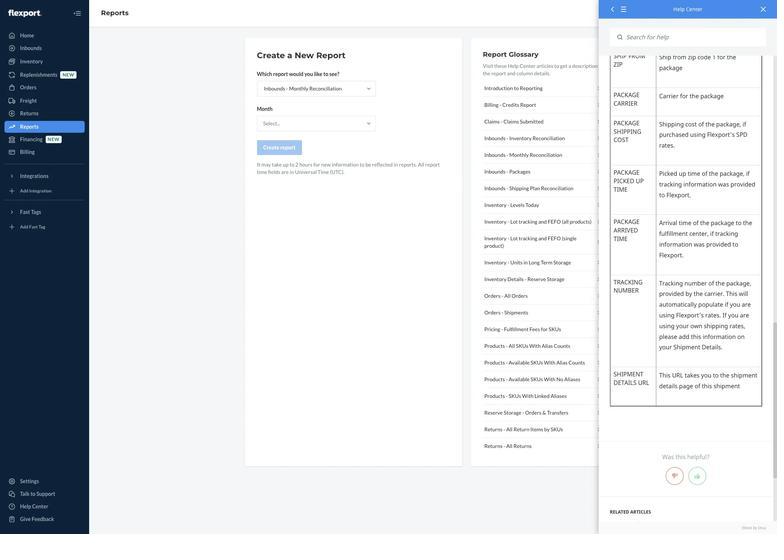 Task type: locate. For each thing, give the bounding box(es) containing it.
add inside add integration link
[[20, 188, 28, 194]]

- inside button
[[522, 410, 524, 416]]

1 vertical spatial alias
[[556, 360, 568, 366]]

1 horizontal spatial for
[[541, 327, 548, 333]]

skus down pricing - fulfillment fees for skus
[[516, 343, 528, 350]]

fast
[[20, 209, 30, 215], [29, 225, 38, 230]]

0 vertical spatial help
[[673, 6, 685, 13]]

all inside it may take up to 2 hours for new information to be reflected in reports. all report time fields are in universal time (utc).
[[418, 162, 424, 168]]

- down billing - credits report
[[501, 118, 503, 125]]

for right fees
[[541, 327, 548, 333]]

articles
[[537, 63, 553, 69], [630, 510, 651, 516]]

report down these
[[491, 70, 506, 77]]

1 horizontal spatial claims
[[504, 118, 519, 125]]

products
[[484, 343, 505, 350], [484, 360, 505, 366], [484, 377, 505, 383], [484, 393, 505, 400]]

claims down billing - credits report
[[484, 118, 500, 125]]

reports
[[101, 9, 129, 17], [20, 124, 39, 130]]

0 vertical spatial aliases
[[564, 377, 580, 383]]

- down inventory - levels today
[[508, 219, 509, 225]]

- up inventory - units in long term storage
[[508, 236, 509, 242]]

and down inventory - lot tracking and fefo (all products) button
[[538, 236, 547, 242]]

available inside products - available skus with alias counts button
[[509, 360, 530, 366]]

0 vertical spatial in
[[394, 162, 398, 168]]

reconciliation down inbounds - inventory reconciliation button
[[530, 152, 562, 158]]

alias
[[542, 343, 553, 350], [556, 360, 568, 366]]

1 products from the top
[[484, 343, 505, 350]]

center down talk to support
[[32, 504, 48, 510]]

1 tracking from the top
[[519, 219, 537, 225]]

fefo
[[548, 219, 561, 225], [548, 236, 561, 242]]

inventory details - reserve storage
[[484, 276, 565, 283]]

the
[[483, 70, 490, 77]]

to
[[554, 63, 559, 69], [323, 71, 328, 77], [514, 85, 519, 91], [290, 162, 294, 168], [360, 162, 365, 168], [31, 491, 35, 498]]

add inside add fast tag link
[[20, 225, 28, 230]]

create up "which"
[[257, 51, 285, 61]]

available down products - all skus with alias counts
[[509, 360, 530, 366]]

a inside visit these help center articles to get a description of the report and column details.
[[569, 63, 571, 69]]

create report button
[[257, 140, 302, 155]]

0 horizontal spatial monthly
[[289, 85, 308, 92]]

skus inside products - available skus with no aliases button
[[531, 377, 543, 383]]

1 vertical spatial reports link
[[4, 121, 85, 133]]

create for create report
[[263, 145, 279, 151]]

inventory up product)
[[484, 236, 507, 242]]

0 vertical spatial storage
[[553, 260, 571, 266]]

- left return
[[504, 427, 505, 433]]

1 horizontal spatial reserve
[[528, 276, 546, 283]]

3 products from the top
[[484, 377, 505, 383]]

1 claims from the left
[[484, 118, 500, 125]]

report up see?
[[316, 51, 346, 61]]

submitted
[[520, 118, 544, 125]]

0 vertical spatial available
[[509, 360, 530, 366]]

for
[[313, 162, 320, 168], [541, 327, 548, 333]]

skus
[[549, 327, 561, 333], [516, 343, 528, 350], [531, 360, 543, 366], [531, 377, 543, 383], [509, 393, 521, 400], [551, 427, 563, 433]]

1 vertical spatial by
[[753, 526, 757, 531]]

inventory
[[20, 58, 43, 65], [509, 135, 532, 142], [484, 202, 507, 208], [484, 219, 507, 225], [484, 236, 507, 242], [484, 260, 507, 266], [484, 276, 507, 283]]

0 horizontal spatial articles
[[537, 63, 553, 69]]

inbounds - monthly reconciliation down inbounds - inventory reconciliation
[[484, 152, 562, 158]]

2 horizontal spatial center
[[686, 6, 702, 13]]

a right get
[[569, 63, 571, 69]]

related articles
[[610, 510, 651, 516]]

returns - all returns
[[484, 444, 532, 450], [610, 520, 660, 527]]

1 vertical spatial aliases
[[551, 393, 567, 400]]

create
[[257, 51, 285, 61], [263, 145, 279, 151]]

add down fast tags
[[20, 225, 28, 230]]

inbounds - inventory reconciliation button
[[483, 130, 604, 147]]

and down inventory - levels today button
[[538, 219, 547, 225]]

all for products - all skus with alias counts button
[[509, 343, 515, 350]]

-
[[286, 85, 288, 92], [500, 102, 501, 108], [501, 118, 503, 125], [507, 135, 508, 142], [507, 152, 508, 158], [507, 169, 508, 175], [507, 185, 508, 192], [508, 202, 509, 208], [508, 219, 509, 225], [508, 236, 509, 242], [508, 260, 509, 266], [525, 276, 527, 283], [502, 293, 503, 299], [502, 310, 503, 316], [501, 327, 503, 333], [506, 343, 508, 350], [506, 360, 508, 366], [506, 377, 508, 383], [506, 393, 508, 400], [522, 410, 524, 416], [504, 427, 505, 433], [504, 444, 505, 450], [630, 520, 632, 527]]

inventory - units in long term storage button
[[483, 255, 604, 272]]

all left return
[[506, 427, 513, 433]]

fefo left (all
[[548, 219, 561, 225]]

inventory for inventory
[[20, 58, 43, 65]]

new
[[63, 72, 74, 78], [48, 137, 59, 142], [321, 162, 331, 168]]

0 horizontal spatial alias
[[542, 343, 553, 350]]

billing link
[[4, 146, 85, 158]]

inventory for inventory - levels today
[[484, 202, 507, 208]]

2 available from the top
[[509, 377, 530, 383]]

products - available skus with no aliases button
[[483, 372, 604, 389]]

2 products from the top
[[484, 360, 505, 366]]

0 vertical spatial by
[[544, 427, 550, 433]]

inbounds - inventory reconciliation
[[484, 135, 565, 142]]

- for inventory - levels today button
[[508, 202, 509, 208]]

and inside visit these help center articles to get a description of the report and column details.
[[507, 70, 515, 77]]

1 vertical spatial and
[[538, 219, 547, 225]]

1 vertical spatial inbounds - monthly reconciliation
[[484, 152, 562, 158]]

inventory down product)
[[484, 260, 507, 266]]

and for inventory - lot tracking and fefo (all products)
[[538, 219, 547, 225]]

orders inside "orders" "link"
[[20, 84, 36, 91]]

0 horizontal spatial reserve
[[484, 410, 503, 416]]

inbounds
[[20, 45, 42, 51], [264, 85, 285, 92], [484, 135, 506, 142], [484, 152, 506, 158], [484, 169, 506, 175], [484, 185, 506, 192]]

inventory up replenishments
[[20, 58, 43, 65]]

1 vertical spatial counts
[[569, 360, 585, 366]]

0 horizontal spatial for
[[313, 162, 320, 168]]

a left new
[[287, 51, 292, 61]]

help center up give feedback
[[20, 504, 48, 510]]

0 vertical spatial lot
[[510, 219, 518, 225]]

all down related articles
[[634, 520, 640, 527]]

1 horizontal spatial reports link
[[101, 9, 129, 17]]

storage up return
[[504, 410, 521, 416]]

fefo left (single
[[548, 236, 561, 242]]

report inside button
[[280, 145, 296, 151]]

skus inside returns - all return items by skus button
[[551, 427, 563, 433]]

1 available from the top
[[509, 360, 530, 366]]

1 horizontal spatial billing
[[484, 102, 499, 108]]

reconciliation
[[309, 85, 342, 92], [533, 135, 565, 142], [530, 152, 562, 158], [541, 185, 573, 192]]

counts inside products - available skus with alias counts button
[[569, 360, 585, 366]]

2 horizontal spatial new
[[321, 162, 331, 168]]

up
[[283, 162, 289, 168]]

available for products - available skus with alias counts
[[509, 360, 530, 366]]

and inside inventory - lot tracking and fefo (single product)
[[538, 236, 547, 242]]

- inside inventory - lot tracking and fefo (single product)
[[508, 236, 509, 242]]

1 horizontal spatial inbounds - monthly reconciliation
[[484, 152, 562, 158]]

add left integration
[[20, 188, 28, 194]]

inbounds down claims - claims submitted
[[484, 135, 506, 142]]

0 vertical spatial reserve
[[528, 276, 546, 283]]

skus down orders - shipments button
[[549, 327, 561, 333]]

reconciliation inside inbounds - shipping plan reconciliation button
[[541, 185, 573, 192]]

- for inventory - lot tracking and fefo (single product) button
[[508, 236, 509, 242]]

0 horizontal spatial help center
[[20, 504, 48, 510]]

orders up the orders - shipments
[[484, 293, 501, 299]]

skus up reserve storage - orders & transfers
[[509, 393, 521, 400]]

billing inside button
[[484, 102, 499, 108]]

reserve up returns - all return items by skus
[[484, 410, 503, 416]]

report down reporting
[[520, 102, 536, 108]]

add integration link
[[4, 185, 85, 197]]

in left long
[[524, 260, 528, 266]]

skus down transfers
[[551, 427, 563, 433]]

- for products - available skus with no aliases button
[[506, 377, 508, 383]]

billing for billing - credits report
[[484, 102, 499, 108]]

2 horizontal spatial help
[[673, 6, 685, 13]]

help inside visit these help center articles to get a description of the report and column details.
[[508, 63, 519, 69]]

add for add integration
[[20, 188, 28, 194]]

help center link
[[4, 501, 85, 513]]

aliases right no
[[564, 377, 580, 383]]

integrations
[[20, 173, 49, 179]]

skus up products - available skus with no aliases
[[531, 360, 543, 366]]

- down fulfillment
[[506, 343, 508, 350]]

billing down introduction
[[484, 102, 499, 108]]

of
[[599, 63, 603, 69]]

storage inside button
[[504, 410, 521, 416]]

tags
[[31, 209, 41, 215]]

for inside button
[[541, 327, 548, 333]]

2 vertical spatial new
[[321, 162, 331, 168]]

inbounds up inbounds - packages
[[484, 152, 506, 158]]

1 horizontal spatial a
[[569, 63, 571, 69]]

1 vertical spatial storage
[[547, 276, 565, 283]]

0 vertical spatial and
[[507, 70, 515, 77]]

to left reporting
[[514, 85, 519, 91]]

1 vertical spatial monthly
[[509, 152, 529, 158]]

2 vertical spatial in
[[524, 260, 528, 266]]

1 lot from the top
[[510, 219, 518, 225]]

0 horizontal spatial a
[[287, 51, 292, 61]]

was
[[662, 454, 674, 462]]

returns - all return items by skus
[[484, 427, 563, 433]]

- for inbounds - shipping plan reconciliation button
[[507, 185, 508, 192]]

orders up pricing
[[484, 310, 501, 316]]

0 horizontal spatial by
[[544, 427, 550, 433]]

lot down inventory - levels today
[[510, 219, 518, 225]]

reflected
[[372, 162, 393, 168]]

with for products - available skus with no aliases
[[544, 377, 555, 383]]

with down fees
[[529, 343, 541, 350]]

talk
[[20, 491, 30, 498]]

1 vertical spatial create
[[263, 145, 279, 151]]

skus inside products - available skus with alias counts button
[[531, 360, 543, 366]]

0 vertical spatial for
[[313, 162, 320, 168]]

0 vertical spatial fast
[[20, 209, 30, 215]]

available up products - skus with linked aliases
[[509, 377, 530, 383]]

4 products from the top
[[484, 393, 505, 400]]

1 vertical spatial add
[[20, 225, 28, 230]]

add integration
[[20, 188, 52, 194]]

0 vertical spatial reports
[[101, 9, 129, 17]]

inbounds for inbounds - monthly reconciliation button
[[484, 152, 506, 158]]

aliases right linked
[[551, 393, 567, 400]]

1 vertical spatial reserve
[[484, 410, 503, 416]]

0 vertical spatial articles
[[537, 63, 553, 69]]

column
[[516, 70, 533, 77]]

0 horizontal spatial reports
[[20, 124, 39, 130]]

alias up no
[[556, 360, 568, 366]]

articles right related
[[630, 510, 651, 516]]

1 vertical spatial tracking
[[519, 236, 537, 242]]

- for products - all skus with alias counts button
[[506, 343, 508, 350]]

return
[[514, 427, 529, 433]]

storage down 'term'
[[547, 276, 565, 283]]

create inside create report button
[[263, 145, 279, 151]]

- left shipping
[[507, 185, 508, 192]]

inventory - units in long term storage
[[484, 260, 571, 266]]

report up up at the top left of page
[[280, 145, 296, 151]]

in
[[394, 162, 398, 168], [290, 169, 294, 175], [524, 260, 528, 266]]

help up search search box
[[673, 6, 685, 13]]

2 horizontal spatial report
[[520, 102, 536, 108]]

help center up search search box
[[673, 6, 702, 13]]

lot up units
[[510, 236, 518, 242]]

1 vertical spatial center
[[520, 63, 536, 69]]

new up "orders" "link"
[[63, 72, 74, 78]]

orders
[[20, 84, 36, 91], [484, 293, 501, 299], [512, 293, 528, 299], [484, 310, 501, 316], [525, 410, 541, 416]]

inventory up orders - all orders
[[484, 276, 507, 283]]

monthly up packages
[[509, 152, 529, 158]]

inbounds for inbounds - shipping plan reconciliation button
[[484, 185, 506, 192]]

- up the orders - shipments
[[502, 293, 503, 299]]

products for products - skus with linked aliases
[[484, 393, 505, 400]]

- right pricing
[[501, 327, 503, 333]]

1 vertical spatial a
[[569, 63, 571, 69]]

in left reports.
[[394, 162, 398, 168]]

inbounds - packages button
[[483, 164, 604, 181]]

1 horizontal spatial monthly
[[509, 152, 529, 158]]

- for inventory - units in long term storage button
[[508, 260, 509, 266]]

- up products - skus with linked aliases
[[506, 377, 508, 383]]

1 vertical spatial returns - all returns
[[610, 520, 660, 527]]

2 fefo from the top
[[548, 236, 561, 242]]

reserve down long
[[528, 276, 546, 283]]

- down returns - all return items by skus
[[504, 444, 505, 450]]

replenishments
[[20, 72, 57, 78]]

get
[[560, 63, 568, 69]]

time
[[318, 169, 329, 175]]

0 horizontal spatial returns - all returns
[[484, 444, 532, 450]]

monthly inside inbounds - monthly reconciliation button
[[509, 152, 529, 158]]

orders link
[[4, 82, 85, 94]]

0 horizontal spatial new
[[48, 137, 59, 142]]

this
[[676, 454, 686, 462]]

1 horizontal spatial alias
[[556, 360, 568, 366]]

tracking for (all
[[519, 219, 537, 225]]

alias down pricing - fulfillment fees for skus button
[[542, 343, 553, 350]]

- for products - skus with linked aliases button
[[506, 393, 508, 400]]

report up these
[[483, 51, 507, 59]]

0 vertical spatial reports link
[[101, 9, 129, 17]]

- left the credits
[[500, 102, 501, 108]]

help
[[673, 6, 685, 13], [508, 63, 519, 69], [20, 504, 31, 510]]

- down claims - claims submitted
[[507, 135, 508, 142]]

1 fefo from the top
[[548, 219, 561, 225]]

- for returns - all return items by skus button
[[504, 427, 505, 433]]

all down returns - all return items by skus
[[506, 444, 513, 450]]

products - available skus with alias counts button
[[483, 355, 604, 372]]

0 horizontal spatial help
[[20, 504, 31, 510]]

orders for orders - shipments
[[484, 310, 501, 316]]

and
[[507, 70, 515, 77], [538, 219, 547, 225], [538, 236, 547, 242]]

0 horizontal spatial report
[[316, 51, 346, 61]]

2 tracking from the top
[[519, 236, 537, 242]]

0 vertical spatial returns - all returns
[[484, 444, 532, 450]]

- left packages
[[507, 169, 508, 175]]

- left levels
[[508, 202, 509, 208]]

0 vertical spatial help center
[[673, 6, 702, 13]]

pricing - fulfillment fees for skus button
[[483, 322, 604, 338]]

1 horizontal spatial new
[[63, 72, 74, 78]]

2 vertical spatial center
[[32, 504, 48, 510]]

to left 2
[[290, 162, 294, 168]]

fefo inside inventory - lot tracking and fefo (single product)
[[548, 236, 561, 242]]

0 vertical spatial billing
[[484, 102, 499, 108]]

0 horizontal spatial inbounds - monthly reconciliation
[[264, 85, 342, 92]]

1 vertical spatial help
[[508, 63, 519, 69]]

1 add from the top
[[20, 188, 28, 194]]

inventory down inventory - levels today
[[484, 219, 507, 225]]

with for products - available skus with alias counts
[[544, 360, 555, 366]]

products - available skus with no aliases
[[484, 377, 580, 383]]

1 horizontal spatial center
[[520, 63, 536, 69]]

0 horizontal spatial billing
[[20, 149, 35, 155]]

home link
[[4, 30, 85, 42]]

0 vertical spatial fefo
[[548, 219, 561, 225]]

products for products - all skus with alias counts
[[484, 343, 505, 350]]

report inside it may take up to 2 hours for new information to be reflected in reports. all report time fields are in universal time (utc).
[[425, 162, 440, 168]]

inbounds - monthly reconciliation
[[264, 85, 342, 92], [484, 152, 562, 158]]

center up column
[[520, 63, 536, 69]]

with left no
[[544, 377, 555, 383]]

0 vertical spatial new
[[63, 72, 74, 78]]

1 vertical spatial articles
[[630, 510, 651, 516]]

products - all skus with alias counts
[[484, 343, 570, 350]]

1 vertical spatial fefo
[[548, 236, 561, 242]]

1 vertical spatial billing
[[20, 149, 35, 155]]

1 horizontal spatial help
[[508, 63, 519, 69]]

returns - all returns down return
[[484, 444, 532, 450]]

fast inside 'dropdown button'
[[20, 209, 30, 215]]

0 vertical spatial create
[[257, 51, 285, 61]]

add for add fast tag
[[20, 225, 28, 230]]

tracking inside inventory - lot tracking and fefo (single product)
[[519, 236, 537, 242]]

by left dixa
[[753, 526, 757, 531]]

to left get
[[554, 63, 559, 69]]

report
[[316, 51, 346, 61], [483, 51, 507, 59], [520, 102, 536, 108]]

inventory for inventory - lot tracking and fefo (single product)
[[484, 236, 507, 242]]

report inside visit these help center articles to get a description of the report and column details.
[[491, 70, 506, 77]]

month
[[257, 106, 273, 112]]

1 horizontal spatial articles
[[630, 510, 651, 516]]

today
[[526, 202, 539, 208]]

time
[[257, 169, 267, 175]]

with for products - all skus with alias counts
[[529, 343, 541, 350]]

1 vertical spatial lot
[[510, 236, 518, 242]]

inventory - lot tracking and fefo (all products)
[[484, 219, 592, 225]]

- left units
[[508, 260, 509, 266]]

aliases inside products - skus with linked aliases button
[[551, 393, 567, 400]]

1 horizontal spatial by
[[753, 526, 757, 531]]

available inside products - available skus with no aliases button
[[509, 377, 530, 383]]

new inside it may take up to 2 hours for new information to be reflected in reports. all report time fields are in universal time (utc).
[[321, 162, 331, 168]]

1 horizontal spatial help center
[[673, 6, 702, 13]]

1 vertical spatial reports
[[20, 124, 39, 130]]

counts inside products - all skus with alias counts button
[[554, 343, 570, 350]]

alias for products - all skus with alias counts
[[542, 343, 553, 350]]

- for billing - credits report button on the right of page
[[500, 102, 501, 108]]

reconciliation inside inbounds - inventory reconciliation button
[[533, 135, 565, 142]]

1 vertical spatial in
[[290, 169, 294, 175]]

orders inside reserve storage - orders & transfers button
[[525, 410, 541, 416]]

articles up details.
[[537, 63, 553, 69]]

2 add from the top
[[20, 225, 28, 230]]

- up returns - all return items by skus
[[522, 410, 524, 416]]

inventory for inventory details - reserve storage
[[484, 276, 507, 283]]

2 vertical spatial and
[[538, 236, 547, 242]]

flexport logo image
[[8, 10, 42, 17]]

report inside button
[[520, 102, 536, 108]]

fast tags
[[20, 209, 41, 215]]

glossary
[[509, 51, 539, 59]]

would
[[289, 71, 303, 77]]

storage right 'term'
[[553, 260, 571, 266]]

2 lot from the top
[[510, 236, 518, 242]]

fefo for (single
[[548, 236, 561, 242]]

2 vertical spatial storage
[[504, 410, 521, 416]]

0 horizontal spatial claims
[[484, 118, 500, 125]]

to inside visit these help center articles to get a description of the report and column details.
[[554, 63, 559, 69]]

0 vertical spatial counts
[[554, 343, 570, 350]]

1 vertical spatial new
[[48, 137, 59, 142]]

orders inside orders - shipments button
[[484, 310, 501, 316]]

0 horizontal spatial reports link
[[4, 121, 85, 133]]

inbounds - monthly reconciliation inside inbounds - monthly reconciliation button
[[484, 152, 562, 158]]

0 horizontal spatial in
[[290, 169, 294, 175]]

1 horizontal spatial returns - all returns
[[610, 520, 660, 527]]

orders up freight at the top left of the page
[[20, 84, 36, 91]]

packages
[[509, 169, 531, 175]]

inbounds left packages
[[484, 169, 506, 175]]

these
[[494, 63, 507, 69]]

0 vertical spatial add
[[20, 188, 28, 194]]

- for inbounds - monthly reconciliation button
[[507, 152, 508, 158]]

by right items
[[544, 427, 550, 433]]

help down report glossary
[[508, 63, 519, 69]]

home
[[20, 32, 34, 39]]

0 vertical spatial monthly
[[289, 85, 308, 92]]

lot inside inventory - lot tracking and fefo (single product)
[[510, 236, 518, 242]]

0 horizontal spatial center
[[32, 504, 48, 510]]

reconciliation down the like
[[309, 85, 342, 92]]

dixa
[[758, 526, 766, 531]]

add fast tag
[[20, 225, 45, 230]]

1 horizontal spatial report
[[483, 51, 507, 59]]

1 vertical spatial available
[[509, 377, 530, 383]]

inventory inside inventory - lot tracking and fefo (single product)
[[484, 236, 507, 242]]

fees
[[530, 327, 540, 333]]

help up give
[[20, 504, 31, 510]]

reserve storage - orders & transfers
[[484, 410, 568, 416]]

all down fulfillment
[[509, 343, 515, 350]]

tracking for (single
[[519, 236, 537, 242]]

talk to support button
[[4, 489, 85, 501]]

and left column
[[507, 70, 515, 77]]

all up the orders - shipments
[[504, 293, 511, 299]]

- left shipments
[[502, 310, 503, 316]]

1 vertical spatial help center
[[20, 504, 48, 510]]

claims down the credits
[[504, 118, 519, 125]]

orders left &
[[525, 410, 541, 416]]

inventory details - reserve storage button
[[483, 272, 604, 288]]



Task type: describe. For each thing, give the bounding box(es) containing it.
inventory for inventory - units in long term storage
[[484, 260, 507, 266]]

available for products - available skus with no aliases
[[509, 377, 530, 383]]

inbounds - packages
[[484, 169, 531, 175]]

take
[[272, 162, 282, 168]]

introduction to reporting button
[[483, 80, 604, 97]]

- for inventory - lot tracking and fefo (all products) button
[[508, 219, 509, 225]]

close navigation image
[[73, 9, 82, 18]]

0 vertical spatial inbounds - monthly reconciliation
[[264, 85, 342, 92]]

create report
[[263, 145, 296, 151]]

hours
[[299, 162, 312, 168]]

shipments
[[504, 310, 528, 316]]

- for pricing - fulfillment fees for skus button
[[501, 327, 503, 333]]

details.
[[534, 70, 550, 77]]

settings
[[20, 479, 39, 485]]

all for the returns - all returns button
[[506, 444, 513, 450]]

inventory - lot tracking and fefo (single product) button
[[483, 231, 604, 255]]

fields
[[268, 169, 280, 175]]

all for 'orders - all orders' button at the bottom right
[[504, 293, 511, 299]]

products - skus with linked aliases button
[[483, 389, 604, 405]]

2 vertical spatial help
[[20, 504, 31, 510]]

fulfillment
[[504, 327, 529, 333]]

inbounds - shipping plan reconciliation
[[484, 185, 573, 192]]

reporting
[[520, 85, 543, 91]]

products - all skus with alias counts button
[[483, 338, 604, 355]]

create for create a new report
[[257, 51, 285, 61]]

orders - all orders
[[484, 293, 528, 299]]

returns - all returns button
[[483, 439, 604, 455]]

counts for products - available skus with alias counts
[[569, 360, 585, 366]]

details
[[508, 276, 524, 283]]

freight link
[[4, 95, 85, 107]]

by inside button
[[544, 427, 550, 433]]

settings link
[[4, 476, 85, 488]]

give feedback
[[20, 517, 54, 523]]

long
[[529, 260, 540, 266]]

credits
[[502, 102, 519, 108]]

counts for products - all skus with alias counts
[[554, 343, 570, 350]]

- for orders - shipments button
[[502, 310, 503, 316]]

for inside it may take up to 2 hours for new information to be reflected in reports. all report time fields are in universal time (utc).
[[313, 162, 320, 168]]

reconciliation inside inbounds - monthly reconciliation button
[[530, 152, 562, 158]]

may
[[261, 162, 271, 168]]

description
[[572, 63, 598, 69]]

inventory for inventory - lot tracking and fefo (all products)
[[484, 219, 507, 225]]

0 vertical spatial a
[[287, 51, 292, 61]]

report glossary
[[483, 51, 539, 59]]

introduction
[[484, 85, 513, 91]]

inbounds down 'home'
[[20, 45, 42, 51]]

talk to support
[[20, 491, 55, 498]]

tag
[[39, 225, 45, 230]]

lot for inventory - lot tracking and fefo (single product)
[[510, 236, 518, 242]]

it
[[257, 162, 260, 168]]

shipping
[[509, 185, 529, 192]]

billing - credits report button
[[483, 97, 604, 114]]

report for billing - credits report
[[520, 102, 536, 108]]

information
[[332, 162, 359, 168]]

inventory - levels today
[[484, 202, 539, 208]]

elevio
[[742, 526, 752, 531]]

billing for billing
[[20, 149, 35, 155]]

report left the would
[[273, 71, 288, 77]]

center inside visit these help center articles to get a description of the report and column details.
[[520, 63, 536, 69]]

are
[[281, 169, 289, 175]]

elevio by dixa link
[[610, 526, 766, 531]]

related
[[610, 510, 629, 516]]

inventory - levels today button
[[483, 197, 604, 214]]

new for financing
[[48, 137, 59, 142]]

- for claims - claims submitted button
[[501, 118, 503, 125]]

to left the be
[[360, 162, 365, 168]]

- down related articles
[[630, 520, 632, 527]]

it may take up to 2 hours for new information to be reflected in reports. all report time fields are in universal time (utc).
[[257, 162, 440, 175]]

product)
[[484, 243, 504, 249]]

- for the returns - all returns button
[[504, 444, 505, 450]]

visit
[[483, 63, 493, 69]]

integrations button
[[4, 171, 85, 182]]

orders for orders - all orders
[[484, 293, 501, 299]]

universal
[[295, 169, 317, 175]]

returns - all returns inside button
[[484, 444, 532, 450]]

pricing
[[484, 327, 500, 333]]

all for returns - all return items by skus button
[[506, 427, 513, 433]]

skus inside products - all skus with alias counts button
[[516, 343, 528, 350]]

skus inside products - skus with linked aliases button
[[509, 393, 521, 400]]

new
[[295, 51, 314, 61]]

claims - claims submitted button
[[483, 114, 604, 130]]

levels
[[510, 202, 525, 208]]

(all
[[562, 219, 569, 225]]

reserve inside button
[[528, 276, 546, 283]]

skus inside pricing - fulfillment fees for skus button
[[549, 327, 561, 333]]

orders for orders
[[20, 84, 36, 91]]

create a new report
[[257, 51, 346, 61]]

1 vertical spatial fast
[[29, 225, 38, 230]]

products - available skus with alias counts
[[484, 360, 585, 366]]

claims - claims submitted
[[484, 118, 544, 125]]

fast tags button
[[4, 207, 85, 218]]

products for products - available skus with no aliases
[[484, 377, 505, 383]]

report for create a new report
[[316, 51, 346, 61]]

- for products - available skus with alias counts button
[[506, 360, 508, 366]]

no
[[556, 377, 563, 383]]

reserve inside button
[[484, 410, 503, 416]]

&
[[542, 410, 546, 416]]

products for products - available skus with alias counts
[[484, 360, 505, 366]]

inventory down claims - claims submitted
[[509, 135, 532, 142]]

see?
[[329, 71, 339, 77]]

pricing - fulfillment fees for skus
[[484, 327, 561, 333]]

to right talk
[[31, 491, 35, 498]]

units
[[510, 260, 523, 266]]

articles inside visit these help center articles to get a description of the report and column details.
[[537, 63, 553, 69]]

in inside button
[[524, 260, 528, 266]]

reports.
[[399, 162, 417, 168]]

returns - all return items by skus button
[[483, 422, 604, 439]]

lot for inventory - lot tracking and fefo (all products)
[[510, 219, 518, 225]]

inbounds down "which"
[[264, 85, 285, 92]]

- for 'orders - all orders' button at the bottom right
[[502, 293, 503, 299]]

Search search field
[[623, 28, 766, 47]]

- right details
[[525, 276, 527, 283]]

reserve storage - orders & transfers button
[[483, 405, 604, 422]]

- down which report would you like to see?
[[286, 85, 288, 92]]

be
[[366, 162, 371, 168]]

inbounds for inbounds - packages button
[[484, 169, 506, 175]]

which report would you like to see?
[[257, 71, 339, 77]]

2 claims from the left
[[504, 118, 519, 125]]

introduction to reporting
[[484, 85, 543, 91]]

inbounds - monthly reconciliation button
[[483, 147, 604, 164]]

feedback
[[32, 517, 54, 523]]

support
[[36, 491, 55, 498]]

inbounds link
[[4, 42, 85, 54]]

- for inbounds - packages button
[[507, 169, 508, 175]]

and for inventory - lot tracking and fefo (single product)
[[538, 236, 547, 242]]

helpful?
[[687, 454, 710, 462]]

inventory link
[[4, 56, 85, 68]]

inbounds for inbounds - inventory reconciliation button
[[484, 135, 506, 142]]

1 horizontal spatial reports
[[101, 9, 129, 17]]

orders up shipments
[[512, 293, 528, 299]]

0 vertical spatial center
[[686, 6, 702, 13]]

alias for products - available skus with alias counts
[[556, 360, 568, 366]]

inventory - lot tracking and fefo (all products) button
[[483, 214, 604, 231]]

to right the like
[[323, 71, 328, 77]]

billing - credits report
[[484, 102, 536, 108]]

freight
[[20, 98, 37, 104]]

integration
[[29, 188, 52, 194]]

transfers
[[547, 410, 568, 416]]

products)
[[570, 219, 592, 225]]

aliases inside products - available skus with no aliases button
[[564, 377, 580, 383]]

- for inbounds - inventory reconciliation button
[[507, 135, 508, 142]]

new for replenishments
[[63, 72, 74, 78]]

you
[[304, 71, 313, 77]]

with left linked
[[522, 393, 534, 400]]

fefo for (all
[[548, 219, 561, 225]]

items
[[530, 427, 543, 433]]



Task type: vqa. For each thing, say whether or not it's contained in the screenshot.
left the I
no



